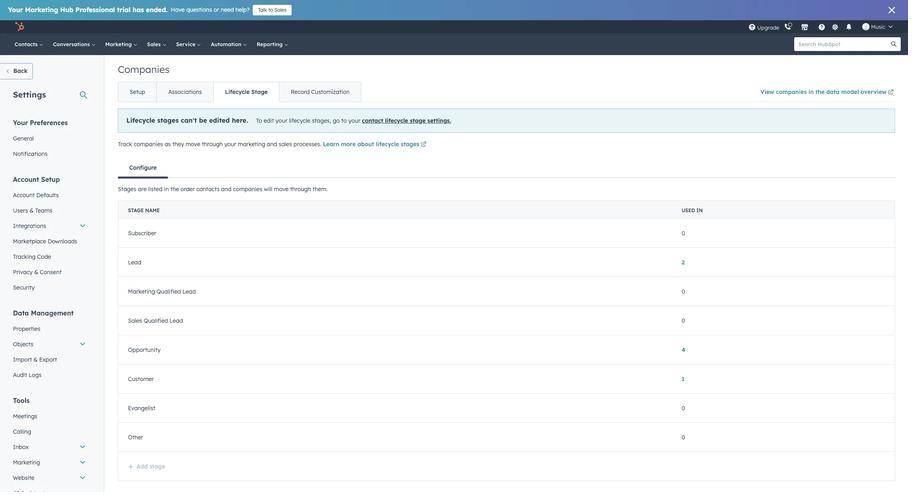 Task type: describe. For each thing, give the bounding box(es) containing it.
customization
[[311, 88, 350, 96]]

1 horizontal spatial the
[[816, 88, 825, 96]]

learn more about lifecycle stages
[[323, 141, 420, 148]]

1 button
[[682, 376, 685, 383]]

sales link
[[142, 33, 171, 55]]

0 vertical spatial and
[[267, 141, 277, 148]]

music
[[872, 24, 886, 30]]

website button
[[8, 471, 91, 486]]

help image
[[819, 24, 826, 31]]

ended.
[[146, 6, 168, 14]]

them.
[[313, 186, 328, 193]]

2 button
[[682, 259, 685, 266]]

marketing down trial
[[105, 41, 133, 47]]

calling icon image
[[785, 24, 792, 31]]

back
[[13, 67, 28, 75]]

sales inside button
[[275, 7, 287, 13]]

your for your marketing hub professional trial has ended. have questions or need help?
[[8, 6, 23, 14]]

logs
[[29, 372, 42, 379]]

settings.
[[428, 117, 452, 124]]

other
[[128, 434, 143, 441]]

search button
[[888, 37, 902, 51]]

0 for sales qualified lead
[[682, 317, 686, 325]]

qualified for marketing
[[157, 288, 181, 295]]

preferences
[[30, 119, 68, 127]]

0 horizontal spatial the
[[171, 186, 179, 193]]

1 vertical spatial stages
[[401, 141, 420, 148]]

menu containing music
[[748, 20, 899, 33]]

tools element
[[8, 397, 91, 493]]

view companies in the data model overview
[[761, 88, 887, 96]]

marketing left hub
[[25, 6, 58, 14]]

security link
[[8, 280, 91, 296]]

objects
[[13, 341, 33, 348]]

1 horizontal spatial stage
[[410, 117, 426, 124]]

lead for marketing qualified lead
[[183, 288, 196, 295]]

configure
[[129, 164, 157, 171]]

notifications link
[[8, 146, 91, 162]]

record customization
[[291, 88, 350, 96]]

setup link
[[118, 82, 157, 102]]

view companies in the data model overview link
[[761, 83, 896, 102]]

privacy & consent link
[[8, 265, 91, 280]]

overview
[[862, 88, 887, 96]]

audit logs
[[13, 372, 42, 379]]

learn more about lifecycle stages link
[[323, 140, 428, 150]]

reporting
[[257, 41, 284, 47]]

1 horizontal spatial your
[[276, 117, 288, 124]]

be
[[199, 116, 207, 124]]

calling icon button
[[782, 21, 795, 32]]

meetings link
[[8, 409, 91, 424]]

sales qualified lead
[[128, 317, 183, 325]]

0 horizontal spatial your
[[225, 141, 236, 148]]

back link
[[0, 63, 33, 79]]

contacts
[[197, 186, 220, 193]]

2 vertical spatial companies
[[233, 186, 263, 193]]

stage inside tab panel
[[128, 208, 144, 214]]

move inside tab panel
[[274, 186, 289, 193]]

import & export link
[[8, 352, 91, 368]]

your for your preferences
[[13, 119, 28, 127]]

help?
[[236, 6, 250, 13]]

music button
[[858, 20, 898, 33]]

general
[[13, 135, 34, 142]]

1 vertical spatial stage
[[150, 463, 165, 471]]

data management element
[[8, 309, 91, 383]]

account defaults
[[13, 192, 59, 199]]

management
[[31, 309, 74, 317]]

more
[[341, 141, 356, 148]]

automation link
[[206, 33, 252, 55]]

add
[[137, 463, 148, 471]]

listed
[[148, 186, 163, 193]]

learn
[[323, 141, 340, 148]]

stage name
[[128, 208, 160, 214]]

settings link
[[831, 23, 841, 31]]

to edit your lifecycle stages, go to your contact lifecycle stage settings.
[[256, 117, 452, 124]]

downloads
[[48, 238, 77, 245]]

conversations
[[53, 41, 92, 47]]

link opens in a new window image for learn more about lifecycle stages
[[421, 140, 427, 150]]

service
[[176, 41, 197, 47]]

upgrade image
[[749, 24, 756, 31]]

marketplace downloads link
[[8, 234, 91, 249]]

tools
[[13, 397, 30, 405]]

users
[[13, 207, 28, 214]]

defaults
[[36, 192, 59, 199]]

processes.
[[294, 141, 322, 148]]

companies for view
[[777, 88, 808, 96]]

integrations button
[[8, 219, 91, 234]]

integrations
[[13, 223, 46, 230]]

audit
[[13, 372, 27, 379]]

evangelist
[[128, 405, 156, 412]]

add stage button
[[128, 463, 165, 471]]

account setup
[[13, 176, 60, 184]]

security
[[13, 284, 35, 291]]

link opens in a new window image
[[889, 90, 895, 96]]

track companies as they move through your marketing and sales processes.
[[118, 141, 323, 148]]

2
[[682, 259, 685, 266]]

tracking code link
[[8, 249, 91, 265]]

questions
[[186, 6, 212, 13]]

marketing inside tab panel
[[128, 288, 155, 295]]

tracking code
[[13, 253, 51, 261]]

calling
[[13, 429, 31, 436]]

lifecycle for stages
[[376, 141, 399, 148]]

lifecycle stage
[[225, 88, 268, 96]]

marketing link
[[100, 33, 142, 55]]

& for export
[[34, 356, 38, 364]]

lifecycle for lifecycle stage
[[225, 88, 250, 96]]

customer
[[128, 376, 154, 383]]

reporting link
[[252, 33, 293, 55]]

settings image
[[832, 24, 840, 31]]

navigation containing setup
[[118, 82, 362, 102]]

0 vertical spatial through
[[202, 141, 223, 148]]

website
[[13, 475, 34, 482]]



Task type: vqa. For each thing, say whether or not it's contained in the screenshot.
COMPANY
no



Task type: locate. For each thing, give the bounding box(es) containing it.
and
[[267, 141, 277, 148], [221, 186, 232, 193]]

associations
[[168, 88, 202, 96]]

1 horizontal spatial companies
[[233, 186, 263, 193]]

stage
[[252, 88, 268, 96], [128, 208, 144, 214]]

trial
[[117, 6, 131, 14]]

2 horizontal spatial sales
[[275, 7, 287, 13]]

your inside "element"
[[13, 119, 28, 127]]

conversations link
[[48, 33, 100, 55]]

and right contacts
[[221, 186, 232, 193]]

inbox
[[13, 444, 29, 451]]

inbox button
[[8, 440, 91, 455]]

1 0 from the top
[[682, 230, 686, 237]]

0 for marketing qualified lead
[[682, 288, 686, 295]]

talk to sales button
[[253, 5, 292, 15]]

marketing button
[[8, 455, 91, 471]]

marketplace downloads
[[13, 238, 77, 245]]

to inside talk to sales button
[[269, 7, 273, 13]]

will
[[264, 186, 273, 193]]

contacts link
[[10, 33, 48, 55]]

can't
[[181, 116, 197, 124]]

1 vertical spatial lead
[[183, 288, 196, 295]]

automation
[[211, 41, 243, 47]]

2 0 from the top
[[682, 288, 686, 295]]

link opens in a new window image for view companies in the data model overview
[[889, 88, 895, 98]]

hub
[[60, 6, 74, 14]]

stage right add
[[150, 463, 165, 471]]

stages down contact lifecycle stage settings. link
[[401, 141, 420, 148]]

marketing qualified lead
[[128, 288, 196, 295]]

associations link
[[157, 82, 213, 102]]

lead for sales qualified lead
[[170, 317, 183, 325]]

your right go
[[349, 117, 361, 124]]

data management
[[13, 309, 74, 317]]

search image
[[892, 41, 898, 47]]

1 account from the top
[[13, 176, 39, 184]]

1 vertical spatial in
[[164, 186, 169, 193]]

notifications image
[[846, 24, 853, 31]]

sales
[[279, 141, 292, 148]]

move right will
[[274, 186, 289, 193]]

link opens in a new window image inside learn more about lifecycle stages link
[[421, 142, 427, 148]]

privacy & consent
[[13, 269, 62, 276]]

0 horizontal spatial setup
[[41, 176, 60, 184]]

account for account defaults
[[13, 192, 35, 199]]

stage left name
[[128, 208, 144, 214]]

0 horizontal spatial stage
[[150, 463, 165, 471]]

to
[[256, 117, 262, 124]]

lifecycle stage link
[[213, 82, 279, 102]]

0 for subscriber
[[682, 230, 686, 237]]

companies left will
[[233, 186, 263, 193]]

stages left can't
[[157, 116, 179, 124]]

2 vertical spatial sales
[[128, 317, 142, 325]]

qualified for sales
[[144, 317, 168, 325]]

0 horizontal spatial lifecycle
[[126, 116, 155, 124]]

go
[[333, 117, 340, 124]]

1 horizontal spatial stages
[[401, 141, 420, 148]]

companies
[[777, 88, 808, 96], [134, 141, 163, 148], [233, 186, 263, 193]]

marketplaces button
[[797, 20, 814, 33]]

2 vertical spatial &
[[34, 356, 38, 364]]

& right privacy
[[34, 269, 38, 276]]

& right users
[[30, 207, 34, 214]]

companies right view
[[777, 88, 808, 96]]

the left data
[[816, 88, 825, 96]]

2 account from the top
[[13, 192, 35, 199]]

account for account setup
[[13, 176, 39, 184]]

0 horizontal spatial companies
[[134, 141, 163, 148]]

stage left settings.
[[410, 117, 426, 124]]

are
[[138, 186, 147, 193]]

account defaults link
[[8, 188, 91, 203]]

your right edit
[[276, 117, 288, 124]]

0 vertical spatial sales
[[275, 7, 287, 13]]

and inside tab panel
[[221, 186, 232, 193]]

1 horizontal spatial to
[[342, 117, 347, 124]]

0 vertical spatial setup
[[130, 88, 145, 96]]

and left sales
[[267, 141, 277, 148]]

0 horizontal spatial through
[[202, 141, 223, 148]]

0 vertical spatial to
[[269, 7, 273, 13]]

& left export
[[34, 356, 38, 364]]

greg robinson image
[[863, 23, 870, 30]]

lifecycle left stages,
[[289, 117, 311, 124]]

1 vertical spatial move
[[274, 186, 289, 193]]

1 vertical spatial the
[[171, 186, 179, 193]]

account
[[13, 176, 39, 184], [13, 192, 35, 199]]

contact
[[362, 117, 384, 124]]

0 for evangelist
[[682, 405, 686, 412]]

1 vertical spatial companies
[[134, 141, 163, 148]]

code
[[37, 253, 51, 261]]

link opens in a new window image inside view companies in the data model overview link
[[889, 88, 895, 98]]

stages
[[118, 186, 137, 193]]

privacy
[[13, 269, 33, 276]]

marketing
[[238, 141, 265, 148]]

0 for other
[[682, 434, 686, 441]]

as
[[165, 141, 171, 148]]

marketing up website
[[13, 459, 40, 467]]

stage up to
[[252, 88, 268, 96]]

lifecycle down setup "link"
[[126, 116, 155, 124]]

1 vertical spatial sales
[[147, 41, 162, 47]]

4 0 from the top
[[682, 405, 686, 412]]

lead
[[128, 259, 141, 266], [183, 288, 196, 295], [170, 317, 183, 325]]

import & export
[[13, 356, 57, 364]]

hubspot image
[[15, 22, 24, 32]]

0 horizontal spatial move
[[186, 141, 200, 148]]

about
[[358, 141, 375, 148]]

1 vertical spatial through
[[290, 186, 311, 193]]

through left them.
[[290, 186, 311, 193]]

sales right talk
[[275, 7, 287, 13]]

marketing up sales qualified lead
[[128, 288, 155, 295]]

1 vertical spatial &
[[34, 269, 38, 276]]

stage inside navigation
[[252, 88, 268, 96]]

0 horizontal spatial to
[[269, 7, 273, 13]]

qualified up sales qualified lead
[[157, 288, 181, 295]]

upgrade
[[758, 24, 780, 31]]

1 vertical spatial stage
[[128, 208, 144, 214]]

service link
[[171, 33, 206, 55]]

0 vertical spatial stage
[[252, 88, 268, 96]]

0 vertical spatial lifecycle
[[225, 88, 250, 96]]

your left the marketing
[[225, 141, 236, 148]]

0 vertical spatial in
[[809, 88, 815, 96]]

1 horizontal spatial sales
[[147, 41, 162, 47]]

lifecycle up 'here.'
[[225, 88, 250, 96]]

2 vertical spatial lead
[[170, 317, 183, 325]]

account up account defaults
[[13, 176, 39, 184]]

lifecycle right about
[[376, 141, 399, 148]]

1
[[682, 376, 685, 383]]

0 horizontal spatial in
[[164, 186, 169, 193]]

they
[[173, 141, 184, 148]]

your up hubspot image
[[8, 6, 23, 14]]

2 horizontal spatial your
[[349, 117, 361, 124]]

setup down companies
[[130, 88, 145, 96]]

sales up opportunity
[[128, 317, 142, 325]]

your preferences
[[13, 119, 68, 127]]

edit
[[264, 117, 274, 124]]

0
[[682, 230, 686, 237], [682, 288, 686, 295], [682, 317, 686, 325], [682, 405, 686, 412], [682, 434, 686, 441]]

0 vertical spatial lead
[[128, 259, 141, 266]]

1 horizontal spatial lifecycle
[[225, 88, 250, 96]]

5 0 from the top
[[682, 434, 686, 441]]

move right the they
[[186, 141, 200, 148]]

account up users
[[13, 192, 35, 199]]

0 vertical spatial companies
[[777, 88, 808, 96]]

1 horizontal spatial and
[[267, 141, 277, 148]]

or
[[214, 6, 219, 13]]

record customization link
[[279, 82, 361, 102]]

& for consent
[[34, 269, 38, 276]]

1 vertical spatial account
[[13, 192, 35, 199]]

0 vertical spatial qualified
[[157, 288, 181, 295]]

0 horizontal spatial sales
[[128, 317, 142, 325]]

to right go
[[342, 117, 347, 124]]

0 vertical spatial move
[[186, 141, 200, 148]]

opportunity
[[128, 346, 161, 354]]

2 vertical spatial in
[[697, 208, 703, 214]]

& for teams
[[30, 207, 34, 214]]

menu
[[748, 20, 899, 33]]

your marketing hub professional trial has ended. have questions or need help?
[[8, 6, 250, 14]]

sales inside tab panel
[[128, 317, 142, 325]]

1 horizontal spatial in
[[697, 208, 703, 214]]

1 horizontal spatial setup
[[130, 88, 145, 96]]

in right the used
[[697, 208, 703, 214]]

lifecycle right contact
[[385, 117, 409, 124]]

have
[[171, 6, 185, 13]]

your preferences element
[[8, 118, 91, 162]]

teams
[[35, 207, 52, 214]]

hubspot link
[[10, 22, 30, 32]]

navigation
[[118, 82, 362, 102]]

export
[[39, 356, 57, 364]]

2 horizontal spatial companies
[[777, 88, 808, 96]]

1 vertical spatial your
[[13, 119, 28, 127]]

0 vertical spatial the
[[816, 88, 825, 96]]

3 0 from the top
[[682, 317, 686, 325]]

tab panel containing stages are listed in the order contacts and companies will move through them.
[[118, 178, 896, 488]]

edited
[[209, 116, 230, 124]]

0 vertical spatial stages
[[157, 116, 179, 124]]

marketplaces image
[[802, 24, 809, 31]]

4
[[682, 346, 686, 354]]

in left data
[[809, 88, 815, 96]]

1 vertical spatial and
[[221, 186, 232, 193]]

1 vertical spatial qualified
[[144, 317, 168, 325]]

close image
[[889, 7, 896, 13]]

name
[[145, 208, 160, 214]]

lifecycle
[[225, 88, 250, 96], [126, 116, 155, 124]]

0 horizontal spatial and
[[221, 186, 232, 193]]

contact lifecycle stage settings. link
[[362, 117, 452, 124]]

track
[[118, 141, 132, 148]]

lifecycle inside navigation
[[225, 88, 250, 96]]

lifecycle for lifecycle stages can't be edited here.
[[126, 116, 155, 124]]

audit logs link
[[8, 368, 91, 383]]

in right listed
[[164, 186, 169, 193]]

sales for sales link
[[147, 41, 162, 47]]

1 vertical spatial setup
[[41, 176, 60, 184]]

lifecycle for stages,
[[289, 117, 311, 124]]

talk to sales
[[258, 7, 287, 13]]

0 horizontal spatial stages
[[157, 116, 179, 124]]

companies
[[118, 63, 170, 75]]

qualified down marketing qualified lead
[[144, 317, 168, 325]]

marketplace
[[13, 238, 46, 245]]

0 horizontal spatial stage
[[128, 208, 144, 214]]

stages,
[[312, 117, 331, 124]]

setup inside "link"
[[130, 88, 145, 96]]

1 vertical spatial to
[[342, 117, 347, 124]]

model
[[842, 88, 860, 96]]

& inside data management element
[[34, 356, 38, 364]]

2 horizontal spatial in
[[809, 88, 815, 96]]

1 horizontal spatial stage
[[252, 88, 268, 96]]

the
[[816, 88, 825, 96], [171, 186, 179, 193]]

through down 'edited'
[[202, 141, 223, 148]]

marketing
[[25, 6, 58, 14], [105, 41, 133, 47], [128, 288, 155, 295], [13, 459, 40, 467]]

1 vertical spatial lifecycle
[[126, 116, 155, 124]]

notifications button
[[843, 20, 857, 33]]

account setup element
[[8, 175, 91, 296]]

objects button
[[8, 337, 91, 352]]

0 vertical spatial stage
[[410, 117, 426, 124]]

0 vertical spatial &
[[30, 207, 34, 214]]

link opens in a new window image
[[889, 88, 895, 98], [421, 140, 427, 150], [421, 142, 427, 148]]

companies for track
[[134, 141, 163, 148]]

sales for sales qualified lead
[[128, 317, 142, 325]]

your up the general
[[13, 119, 28, 127]]

the left order
[[171, 186, 179, 193]]

marketing inside button
[[13, 459, 40, 467]]

stages are listed in the order contacts and companies will move through them.
[[118, 186, 328, 193]]

setup up account defaults link
[[41, 176, 60, 184]]

Search HubSpot search field
[[795, 37, 894, 51]]

used in
[[682, 208, 703, 214]]

tab panel
[[118, 178, 896, 488]]

4 button
[[682, 346, 686, 354]]

companies left as
[[134, 141, 163, 148]]

1 horizontal spatial move
[[274, 186, 289, 193]]

qualified
[[157, 288, 181, 295], [144, 317, 168, 325]]

0 vertical spatial your
[[8, 6, 23, 14]]

has
[[133, 6, 144, 14]]

1 horizontal spatial through
[[290, 186, 311, 193]]

0 vertical spatial account
[[13, 176, 39, 184]]

sales up companies
[[147, 41, 162, 47]]

stage
[[410, 117, 426, 124], [150, 463, 165, 471]]

to right talk
[[269, 7, 273, 13]]



